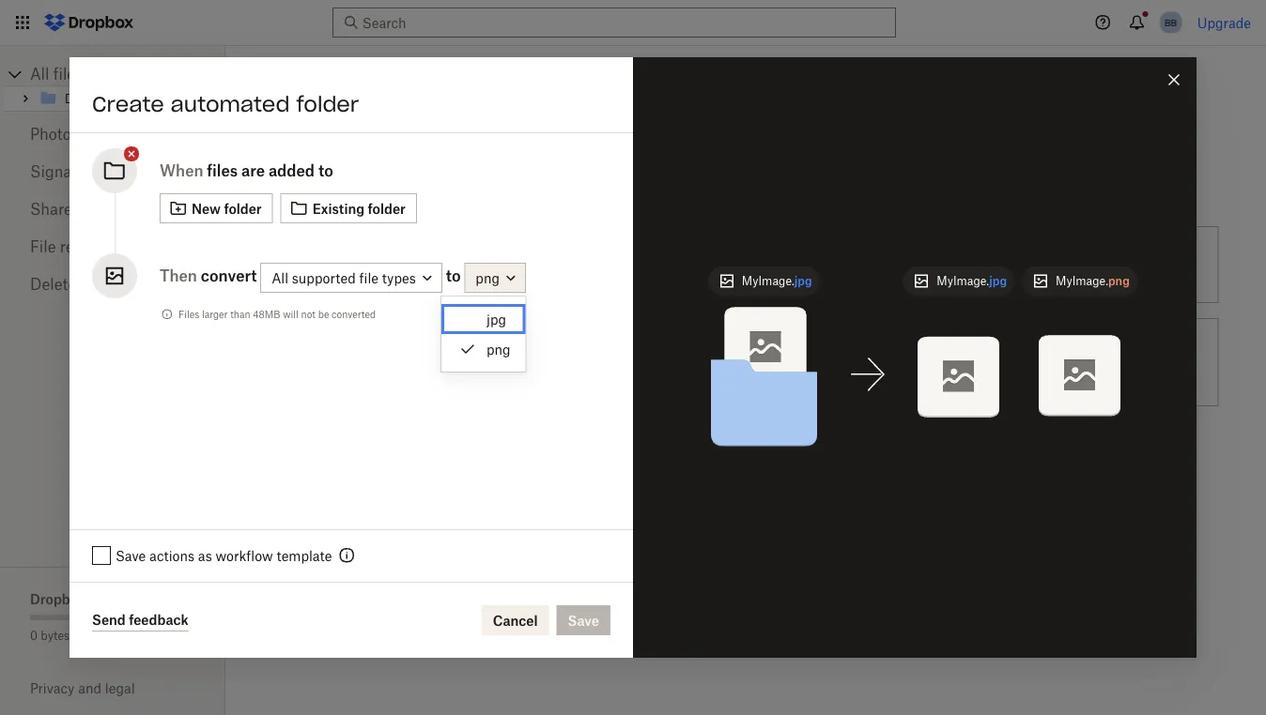 Task type: describe. For each thing, give the bounding box(es) containing it.
pdfs
[[1085, 257, 1118, 273]]

choose for choose a category to sort files by
[[339, 257, 386, 273]]

get more space image
[[146, 624, 169, 646]]

add
[[263, 182, 293, 201]]

privacy and legal
[[30, 681, 135, 697]]

not
[[301, 309, 316, 320]]

file
[[724, 344, 743, 360]]

as
[[198, 548, 212, 564]]

convert for choose an image format to convert files to
[[339, 365, 386, 381]]

an for choose
[[390, 344, 405, 360]]

choose a category to sort files by button
[[255, 219, 579, 311]]

all files
[[30, 65, 83, 83]]

gb
[[96, 629, 114, 643]]

convert files to pdfs
[[986, 257, 1118, 273]]

deleted files
[[30, 275, 119, 294]]

files inside all files link
[[53, 65, 83, 83]]

legal
[[105, 681, 135, 697]]

requests
[[60, 238, 121, 256]]

dropbox logo - go to the homepage image
[[38, 8, 140, 38]]

add an automation
[[263, 182, 413, 201]]

2 myimage. from the left
[[937, 274, 989, 288]]

choose an image format to convert files to button
[[255, 311, 579, 414]]

workflow
[[216, 548, 273, 564]]

photos
[[30, 125, 79, 143]]

privacy
[[30, 681, 75, 697]]

converted
[[332, 309, 376, 320]]

format for image
[[451, 344, 492, 360]]

create automated folder dialog
[[70, 57, 1197, 658]]

category
[[401, 257, 454, 273]]

automated
[[171, 91, 290, 117]]

will
[[283, 309, 299, 320]]

png inside radio item
[[487, 341, 511, 357]]

sort
[[474, 257, 498, 273]]

set a rule that renames files button
[[579, 219, 903, 311]]

png down 'pdfs'
[[1108, 274, 1130, 288]]

used
[[117, 629, 142, 643]]

automation
[[323, 182, 413, 201]]

0 bytes of 2 gb used
[[30, 629, 142, 643]]

choose a file format to convert videos to
[[663, 344, 854, 381]]

set a rule that renames files
[[663, 257, 837, 273]]

convert files to pdfs button
[[903, 219, 1226, 311]]

files inside convert files to pdfs button
[[1039, 257, 1065, 273]]

to inside button
[[1069, 257, 1081, 273]]

upgrade
[[1197, 15, 1251, 31]]

save actions as workflow template
[[116, 548, 332, 564]]

files are added to
[[207, 162, 333, 180]]

larger
[[202, 309, 228, 320]]

basic
[[88, 591, 124, 607]]

48mb
[[253, 309, 280, 320]]

png radio item
[[441, 334, 526, 364]]

are
[[241, 162, 265, 180]]

and
[[78, 681, 101, 697]]

files inside the choose a category to sort files by "button"
[[502, 257, 527, 273]]

deleted files link
[[30, 266, 195, 303]]

choose a file format to convert videos to button
[[579, 311, 903, 414]]

myimage. png
[[1056, 274, 1130, 288]]

shared
[[30, 200, 81, 218]]

unzip
[[986, 355, 1023, 371]]

all
[[30, 65, 49, 83]]

1 myimage. jpg from the left
[[742, 274, 812, 288]]

3 myimage. from the left
[[1056, 274, 1108, 288]]

shared link
[[30, 191, 195, 228]]

create
[[92, 91, 164, 117]]

renames
[[754, 257, 808, 273]]

a for file
[[713, 344, 721, 360]]

add an automation main content
[[255, 106, 1266, 716]]

choose for choose an image format to convert files to
[[339, 344, 386, 360]]



Task type: vqa. For each thing, say whether or not it's contained in the screenshot.
600K+ image
no



Task type: locate. For each thing, give the bounding box(es) containing it.
2
[[86, 629, 93, 643]]

file requests link
[[30, 228, 195, 266]]

files inside deleted files link
[[90, 275, 119, 294]]

when
[[160, 162, 203, 180]]

photos link
[[30, 116, 195, 153]]

all files tree
[[3, 63, 225, 112]]

file
[[30, 238, 56, 256]]

set
[[663, 257, 684, 273]]

files left by
[[502, 257, 527, 273]]

2 horizontal spatial jpg
[[989, 274, 1007, 288]]

2 myimage. jpg from the left
[[937, 274, 1007, 288]]

2 format from the left
[[747, 344, 788, 360]]

a right set
[[688, 257, 695, 273]]

choose a category to sort files by
[[339, 257, 546, 273]]

1 myimage. from the left
[[742, 274, 794, 288]]

myimage. jpg down renames
[[742, 274, 812, 288]]

png
[[476, 270, 500, 286], [1108, 274, 1130, 288], [487, 341, 511, 357]]

png right image
[[487, 341, 511, 357]]

save
[[116, 548, 146, 564]]

an left image
[[390, 344, 405, 360]]

0
[[30, 629, 38, 643]]

choose down converted
[[339, 344, 386, 360]]

files inside create automated folder dialog
[[207, 162, 238, 180]]

0 horizontal spatial jpg
[[487, 311, 506, 327]]

1 horizontal spatial a
[[688, 257, 695, 273]]

all files link
[[30, 63, 225, 85]]

1 horizontal spatial jpg
[[794, 274, 812, 288]]

format for file
[[747, 344, 788, 360]]

convert inside choose a file format to convert videos to
[[808, 344, 854, 360]]

files right unzip
[[1026, 355, 1052, 371]]

be
[[318, 309, 329, 320]]

files left are
[[207, 162, 238, 180]]

upgrade link
[[1197, 15, 1251, 31]]

unzip files button
[[903, 311, 1226, 414]]

choose
[[339, 257, 386, 273], [339, 344, 386, 360], [663, 344, 710, 360]]

0 horizontal spatial myimage. jpg
[[742, 274, 812, 288]]

myimage. jpg down convert
[[937, 274, 1007, 288]]

1 horizontal spatial format
[[747, 344, 788, 360]]

0 horizontal spatial a
[[390, 257, 397, 273]]

files right renames
[[812, 257, 837, 273]]

a left category
[[390, 257, 397, 273]]

jpg
[[794, 274, 812, 288], [989, 274, 1007, 288], [487, 311, 506, 327]]

create automated folder
[[92, 91, 359, 117]]

choose up videos
[[663, 344, 710, 360]]

an for add
[[298, 182, 318, 201]]

1 format from the left
[[451, 344, 492, 360]]

format
[[451, 344, 492, 360], [747, 344, 788, 360]]

dropbox
[[30, 591, 85, 607]]

an inside choose an image format to convert files to
[[390, 344, 405, 360]]

an down added
[[298, 182, 318, 201]]

0 vertical spatial an
[[298, 182, 318, 201]]

choose for choose a file format to convert videos to
[[663, 344, 710, 360]]

1 horizontal spatial an
[[390, 344, 405, 360]]

convert for choose a file format to convert videos to
[[808, 344, 854, 360]]

1 horizontal spatial myimage.
[[937, 274, 989, 288]]

convert
[[986, 257, 1036, 273]]

jpg down renames
[[794, 274, 812, 288]]

files
[[53, 65, 83, 83], [207, 162, 238, 180], [502, 257, 527, 273], [812, 257, 837, 273], [1039, 257, 1065, 273], [90, 275, 119, 294], [1026, 355, 1052, 371], [389, 365, 415, 381]]

format right file
[[747, 344, 788, 360]]

deleted
[[30, 275, 86, 294]]

format right image
[[451, 344, 492, 360]]

convert inside choose an image format to convert files to
[[339, 365, 386, 381]]

signatures link
[[30, 153, 195, 191]]

files inside set a rule that renames files "button"
[[812, 257, 837, 273]]

files right convert
[[1039, 257, 1065, 273]]

actions
[[149, 548, 194, 564]]

a for category
[[390, 257, 397, 273]]

template
[[277, 548, 332, 564]]

2 vertical spatial convert
[[339, 365, 386, 381]]

format inside choose a file format to convert videos to
[[747, 344, 788, 360]]

files inside choose an image format to convert files to
[[389, 365, 415, 381]]

myimage. down renames
[[742, 274, 794, 288]]

0 horizontal spatial myimage.
[[742, 274, 794, 288]]

files right all
[[53, 65, 83, 83]]

a left file
[[713, 344, 721, 360]]

added
[[269, 162, 315, 180]]

jpg up png radio item
[[487, 311, 506, 327]]

1 vertical spatial an
[[390, 344, 405, 360]]

of
[[73, 629, 83, 643]]

signatures
[[30, 162, 108, 181]]

2 horizontal spatial convert
[[808, 344, 854, 360]]

choose inside choose a file format to convert videos to
[[663, 344, 710, 360]]

then
[[160, 267, 197, 285]]

format inside choose an image format to convert files to
[[451, 344, 492, 360]]

privacy and legal link
[[30, 681, 225, 697]]

myimage. down convert
[[937, 274, 989, 288]]

to inside "button"
[[458, 257, 470, 273]]

image
[[408, 344, 447, 360]]

to
[[318, 162, 333, 180], [458, 257, 470, 273], [1069, 257, 1081, 273], [446, 267, 461, 285], [496, 344, 508, 360], [792, 344, 804, 360], [418, 365, 431, 381], [706, 365, 718, 381]]

files
[[178, 309, 199, 320]]

files down image
[[389, 365, 415, 381]]

myimage.
[[742, 274, 794, 288], [937, 274, 989, 288], [1056, 274, 1108, 288]]

folder
[[296, 91, 359, 117]]

rule
[[698, 257, 722, 273]]

myimage. jpg
[[742, 274, 812, 288], [937, 274, 1007, 288]]

that
[[726, 257, 751, 273]]

file requests
[[30, 238, 121, 256]]

choose an image format to convert files to
[[339, 344, 508, 381]]

1 horizontal spatial convert
[[339, 365, 386, 381]]

files down file requests link
[[90, 275, 119, 294]]

a inside choose a file format to convert videos to
[[713, 344, 721, 360]]

dropbox basic
[[30, 591, 124, 607]]

png button
[[464, 263, 526, 293]]

than
[[230, 309, 250, 320]]

convert inside create automated folder dialog
[[201, 267, 257, 285]]

0 vertical spatial convert
[[201, 267, 257, 285]]

videos
[[663, 365, 703, 381]]

convert
[[201, 267, 257, 285], [808, 344, 854, 360], [339, 365, 386, 381]]

choose inside "button"
[[339, 257, 386, 273]]

files inside unzip files button
[[1026, 355, 1052, 371]]

0 horizontal spatial an
[[298, 182, 318, 201]]

an
[[298, 182, 318, 201], [390, 344, 405, 360]]

bytes
[[41, 629, 70, 643]]

a
[[390, 257, 397, 273], [688, 257, 695, 273], [713, 344, 721, 360]]

2 horizontal spatial a
[[713, 344, 721, 360]]

unzip files
[[986, 355, 1052, 371]]

0 horizontal spatial format
[[451, 344, 492, 360]]

jpg down convert
[[989, 274, 1007, 288]]

a for rule
[[688, 257, 695, 273]]

files larger than 48mb will not be converted
[[178, 309, 376, 320]]

0 horizontal spatial convert
[[201, 267, 257, 285]]

choose up converted
[[339, 257, 386, 273]]

1 vertical spatial convert
[[808, 344, 854, 360]]

by
[[531, 257, 546, 273]]

choose inside choose an image format to convert files to
[[339, 344, 386, 360]]

global header element
[[0, 0, 1266, 46]]

png left by
[[476, 270, 500, 286]]

png inside dropdown button
[[476, 270, 500, 286]]

myimage. down 'pdfs'
[[1056, 274, 1108, 288]]

2 horizontal spatial myimage.
[[1056, 274, 1108, 288]]

1 horizontal spatial myimage. jpg
[[937, 274, 1007, 288]]



